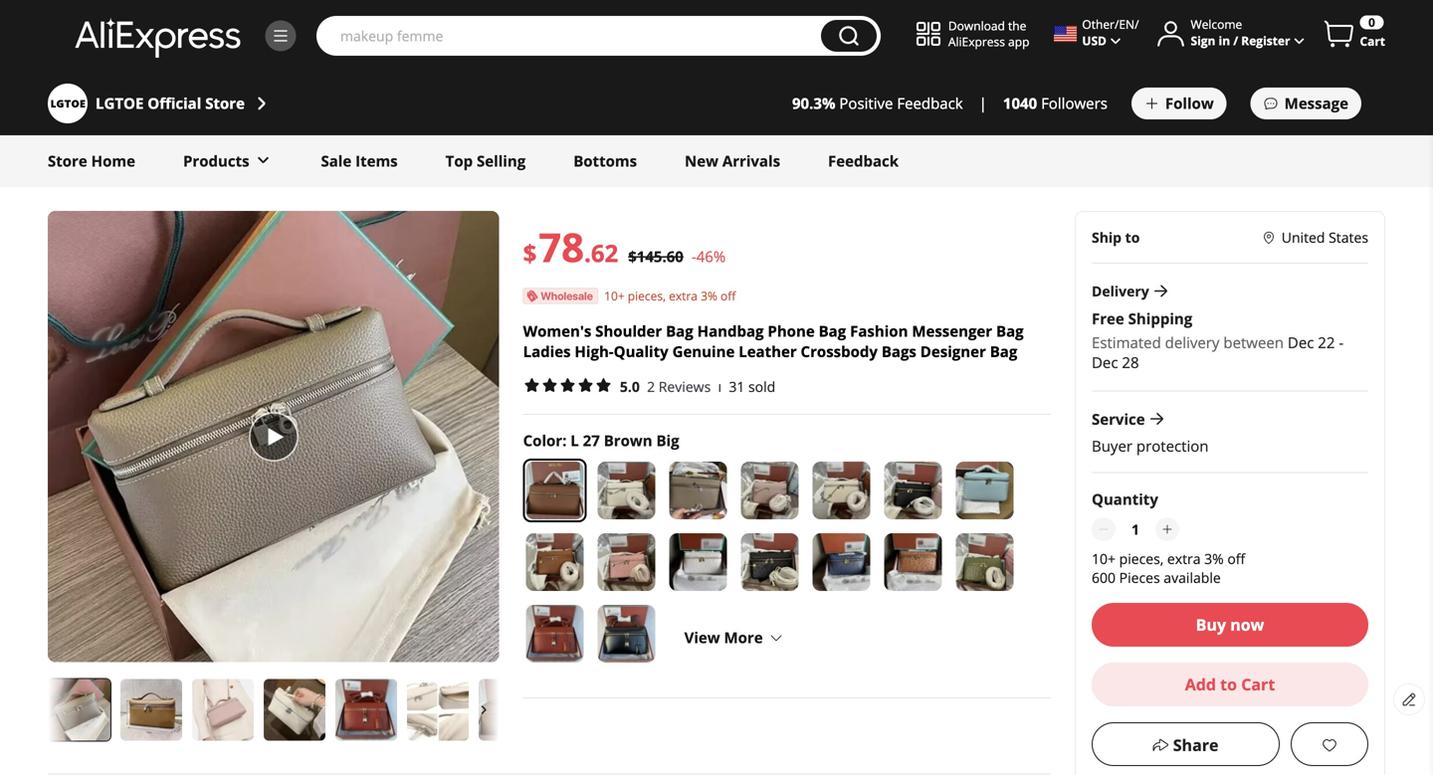 Task type: describe. For each thing, give the bounding box(es) containing it.
big
[[656, 430, 679, 451]]

products
[[183, 151, 249, 171]]

between
[[1223, 332, 1284, 353]]

0 vertical spatial feedback
[[897, 93, 963, 113]]

estimated
[[1092, 332, 1161, 353]]

l
[[571, 430, 579, 451]]

color
[[523, 430, 562, 451]]

more
[[724, 627, 763, 648]]

delivery
[[1092, 281, 1149, 300]]

en
[[1119, 16, 1135, 32]]

store home
[[48, 151, 135, 171]]

top selling link
[[445, 135, 526, 187]]

other/
[[1082, 16, 1119, 32]]

add
[[1185, 673, 1216, 695]]

2 inside $ 7 8 . 6 2 $145.60 -46%
[[605, 237, 618, 269]]

bags
[[882, 341, 916, 361]]

1 horizontal spatial 2
[[647, 377, 655, 396]]

ladies
[[523, 341, 571, 361]]

/ for en
[[1135, 16, 1139, 32]]

to for add
[[1220, 673, 1237, 695]]

followers
[[1041, 93, 1108, 113]]

31
[[729, 377, 745, 396]]

$
[[523, 237, 537, 269]]

follow
[[1165, 93, 1214, 113]]

bottoms
[[573, 151, 637, 171]]

message
[[1284, 93, 1348, 113]]

new arrivals
[[685, 151, 780, 171]]

service
[[1092, 409, 1145, 429]]

dec 22 - dec 28
[[1092, 332, 1344, 372]]

available
[[1164, 568, 1221, 587]]

- inside "dec 22 - dec 28"
[[1339, 332, 1344, 353]]

sold
[[748, 377, 775, 396]]

3% for 10+ pieces, extra 3% off 600 pieces available
[[1204, 549, 1224, 568]]

high-
[[575, 341, 614, 361]]

color : l 27 brown big
[[523, 430, 679, 451]]

7
[[539, 219, 561, 274]]

positive
[[839, 93, 893, 113]]

reviews
[[659, 377, 711, 396]]

quality
[[614, 341, 668, 361]]

states
[[1329, 228, 1368, 247]]

other/ en /
[[1082, 16, 1139, 32]]

0
[[1368, 14, 1375, 30]]

bottoms link
[[573, 135, 637, 187]]

90.3%
[[792, 93, 835, 113]]

sale items link
[[321, 135, 398, 187]]

new arrivals link
[[685, 135, 780, 187]]

lgtoe official store link
[[96, 92, 273, 115]]

:
[[562, 430, 567, 451]]

quantity
[[1092, 489, 1158, 509]]

1 horizontal spatial store
[[205, 93, 245, 113]]

women's shoulder bag handbag phone bag fashion messenger bag ladies high-quality genuine leather crossbody bags designer bag
[[523, 320, 1024, 361]]

shoulder
[[595, 320, 662, 341]]

the
[[1008, 17, 1026, 34]]

feedback link
[[828, 135, 899, 187]]

new
[[685, 151, 718, 171]]

aliexpress
[[948, 33, 1005, 50]]

27
[[583, 430, 600, 451]]

10+ pieces, extra 3% off 600 pieces available
[[1092, 549, 1245, 587]]

free
[[1092, 308, 1124, 329]]

sale items
[[321, 151, 398, 171]]

sign in / register
[[1191, 32, 1290, 49]]

share
[[1173, 734, 1219, 756]]

handbag
[[697, 320, 764, 341]]

top selling
[[445, 151, 526, 171]]

protection
[[1136, 436, 1209, 456]]

genuine
[[672, 341, 735, 361]]

selling
[[477, 151, 526, 171]]

pieces
[[1119, 568, 1160, 587]]

ship
[[1092, 228, 1122, 247]]

shipping
[[1128, 308, 1192, 329]]

download the aliexpress app
[[948, 17, 1029, 50]]

$ 7 8 . 6 2 $145.60 -46%
[[523, 219, 726, 274]]

add to cart
[[1185, 673, 1275, 695]]

0 vertical spatial cart
[[1360, 33, 1385, 49]]

follow button
[[1131, 88, 1227, 119]]

off for 10+ pieces, extra 3% off 600 pieces available
[[1227, 549, 1245, 568]]

store home link
[[48, 135, 135, 187]]

/ for in
[[1233, 32, 1238, 49]]

buy now
[[1196, 614, 1264, 635]]

women's
[[523, 320, 591, 341]]



Task type: vqa. For each thing, say whether or not it's contained in the screenshot.
'$1.99'
no



Task type: locate. For each thing, give the bounding box(es) containing it.
dec left 28
[[1092, 352, 1118, 372]]

0 horizontal spatial store
[[48, 151, 87, 171]]

- right 22
[[1339, 332, 1344, 353]]

-
[[692, 246, 696, 267], [1339, 332, 1344, 353]]

off up handbag
[[720, 287, 736, 304]]

1040 followers
[[1003, 93, 1108, 113]]

to for ship
[[1125, 228, 1140, 247]]

extra down $145.60
[[669, 287, 698, 304]]

phone
[[768, 320, 815, 341]]

extra
[[669, 287, 698, 304], [1167, 549, 1201, 568]]

bag right messenger
[[996, 320, 1024, 341]]

0 horizontal spatial /
[[1135, 16, 1139, 32]]

2 right the 5.0
[[647, 377, 655, 396]]

1 horizontal spatial -
[[1339, 332, 1344, 353]]

1 vertical spatial cart
[[1241, 673, 1275, 695]]

pieces, for 10+ pieces, extra 3% off 600 pieces available
[[1119, 549, 1164, 568]]

None button
[[821, 20, 877, 52]]

1 vertical spatial 10+
[[1092, 549, 1116, 568]]

leather
[[739, 341, 797, 361]]

buyer protection
[[1092, 436, 1209, 456]]

dec left 22
[[1288, 332, 1314, 353]]

3% down 46%
[[701, 287, 717, 304]]

0 vertical spatial pieces,
[[628, 287, 666, 304]]

28
[[1122, 352, 1139, 372]]

0 horizontal spatial 3%
[[701, 287, 717, 304]]

1 horizontal spatial pieces,
[[1119, 549, 1164, 568]]

off inside the 10+ pieces, extra 3% off 600 pieces available
[[1227, 549, 1245, 568]]

6
[[591, 237, 605, 269]]

view more
[[684, 627, 763, 648]]

ship to
[[1092, 228, 1140, 247]]

estimated delivery between
[[1092, 332, 1288, 353]]

10+ for 10+ pieces, extra 3% off 600 pieces available
[[1092, 549, 1116, 568]]

lgtoe
[[96, 93, 144, 113]]

dec
[[1288, 332, 1314, 353], [1092, 352, 1118, 372]]

/ right in on the right
[[1233, 32, 1238, 49]]

pieces, right the 600
[[1119, 549, 1164, 568]]

1 horizontal spatial to
[[1220, 673, 1237, 695]]

3% for 10+ pieces, extra 3% off
[[701, 287, 717, 304]]

bag right designer
[[990, 341, 1017, 361]]

0 horizontal spatial off
[[720, 287, 736, 304]]

cart inside button
[[1241, 673, 1275, 695]]

bag up genuine
[[666, 320, 693, 341]]

0 vertical spatial off
[[720, 287, 736, 304]]

store right official
[[205, 93, 245, 113]]

cart
[[1360, 33, 1385, 49], [1241, 673, 1275, 695]]

now
[[1230, 614, 1264, 635]]

0 horizontal spatial pieces,
[[628, 287, 666, 304]]

extra right 'pieces'
[[1167, 549, 1201, 568]]

extra for 10+ pieces, extra 3% off 600 pieces available
[[1167, 549, 1201, 568]]

0 vertical spatial 10+
[[604, 287, 625, 304]]

feedback down "positive"
[[828, 151, 899, 171]]

2
[[605, 237, 618, 269], [647, 377, 655, 396]]

1040
[[1003, 93, 1037, 113]]

3% up buy
[[1204, 549, 1224, 568]]

1 horizontal spatial 3%
[[1204, 549, 1224, 568]]

౹
[[718, 377, 722, 396]]

download
[[948, 17, 1005, 34]]

buy now button
[[1092, 603, 1368, 647]]

buy
[[1196, 614, 1226, 635]]

2 reviews link
[[640, 377, 711, 396]]

0 vertical spatial 2
[[605, 237, 618, 269]]

$145.60
[[628, 246, 684, 267]]

official
[[148, 93, 201, 113]]

makeup femme text field
[[330, 26, 811, 46]]

register
[[1241, 32, 1290, 49]]

sale
[[321, 151, 352, 171]]

5.0 2 reviews ౹ 31 sold
[[620, 377, 775, 396]]

600
[[1092, 568, 1116, 587]]

1 vertical spatial store
[[48, 151, 87, 171]]

1 horizontal spatial extra
[[1167, 549, 1201, 568]]

0 horizontal spatial 10+
[[604, 287, 625, 304]]

0 horizontal spatial to
[[1125, 228, 1140, 247]]

0 horizontal spatial cart
[[1241, 673, 1275, 695]]

to
[[1125, 228, 1140, 247], [1220, 673, 1237, 695]]

0 cart
[[1360, 14, 1385, 49]]

bag
[[666, 320, 693, 341], [819, 320, 846, 341], [996, 320, 1024, 341], [990, 341, 1017, 361]]

extra inside the 10+ pieces, extra 3% off 600 pieces available
[[1167, 549, 1201, 568]]

view more button
[[666, 606, 802, 670]]

5.0
[[620, 377, 640, 396]]

0 vertical spatial extra
[[669, 287, 698, 304]]

off right available
[[1227, 549, 1245, 568]]

to right add
[[1220, 673, 1237, 695]]

None text field
[[1120, 517, 1151, 541]]

sign
[[1191, 32, 1216, 49]]

2 right .
[[605, 237, 618, 269]]

1 horizontal spatial off
[[1227, 549, 1245, 568]]

10+ inside the 10+ pieces, extra 3% off 600 pieces available
[[1092, 549, 1116, 568]]

home
[[91, 151, 135, 171]]

off for 10+ pieces, extra 3% off
[[720, 287, 736, 304]]

extra for 10+ pieces, extra 3% off
[[669, 287, 698, 304]]

to right ship
[[1125, 228, 1140, 247]]

feedback left |
[[897, 93, 963, 113]]

- inside $ 7 8 . 6 2 $145.60 -46%
[[692, 246, 696, 267]]

free shipping
[[1092, 308, 1192, 329]]

app
[[1008, 33, 1029, 50]]

10+ up shoulder
[[604, 287, 625, 304]]

3%
[[701, 287, 717, 304], [1204, 549, 1224, 568]]

90.3% positive feedback
[[792, 93, 963, 113]]

pieces, up shoulder
[[628, 287, 666, 304]]

bag up crossbody
[[819, 320, 846, 341]]

1 vertical spatial to
[[1220, 673, 1237, 695]]

0 horizontal spatial -
[[692, 246, 696, 267]]

1 vertical spatial extra
[[1167, 549, 1201, 568]]

brown
[[604, 430, 652, 451]]

off
[[720, 287, 736, 304], [1227, 549, 1245, 568]]

add to cart button
[[1092, 663, 1368, 706]]

0 horizontal spatial 2
[[605, 237, 618, 269]]

1sqid_b image
[[272, 27, 290, 45]]

to inside button
[[1220, 673, 1237, 695]]

store left home
[[48, 151, 87, 171]]

0 horizontal spatial extra
[[669, 287, 698, 304]]

items
[[355, 151, 398, 171]]

46%
[[696, 246, 726, 267]]

1 vertical spatial pieces,
[[1119, 549, 1164, 568]]

usd
[[1082, 32, 1107, 49]]

cart down 0
[[1360, 33, 1385, 49]]

view
[[684, 627, 720, 648]]

pieces, inside the 10+ pieces, extra 3% off 600 pieces available
[[1119, 549, 1164, 568]]

/
[[1135, 16, 1139, 32], [1233, 32, 1238, 49]]

0 vertical spatial store
[[205, 93, 245, 113]]

8
[[561, 219, 584, 274]]

in
[[1219, 32, 1230, 49]]

10+ for 10+ pieces, extra 3% off
[[604, 287, 625, 304]]

1 horizontal spatial /
[[1233, 32, 1238, 49]]

1 vertical spatial 2
[[647, 377, 655, 396]]

0 vertical spatial to
[[1125, 228, 1140, 247]]

1 vertical spatial -
[[1339, 332, 1344, 353]]

cart right add
[[1241, 673, 1275, 695]]

united
[[1282, 228, 1325, 247]]

1 vertical spatial feedback
[[828, 151, 899, 171]]

22
[[1318, 332, 1335, 353]]

top
[[445, 151, 473, 171]]

1 vertical spatial 3%
[[1204, 549, 1224, 568]]

0 horizontal spatial dec
[[1092, 352, 1118, 372]]

3% inside the 10+ pieces, extra 3% off 600 pieces available
[[1204, 549, 1224, 568]]

0 vertical spatial 3%
[[701, 287, 717, 304]]

welcome
[[1191, 16, 1242, 32]]

- right $145.60
[[692, 246, 696, 267]]

message link
[[1251, 88, 1385, 119]]

0 vertical spatial -
[[692, 246, 696, 267]]

pieces, for 10+ pieces, extra 3% off
[[628, 287, 666, 304]]

1 horizontal spatial dec
[[1288, 332, 1314, 353]]

designer
[[920, 341, 986, 361]]

arrivals
[[722, 151, 780, 171]]

fashion
[[850, 320, 908, 341]]

1 horizontal spatial 10+
[[1092, 549, 1116, 568]]

/ right other/
[[1135, 16, 1139, 32]]

buyer
[[1092, 436, 1133, 456]]

1 horizontal spatial cart
[[1360, 33, 1385, 49]]

1 vertical spatial off
[[1227, 549, 1245, 568]]

10+ left 'pieces'
[[1092, 549, 1116, 568]]



